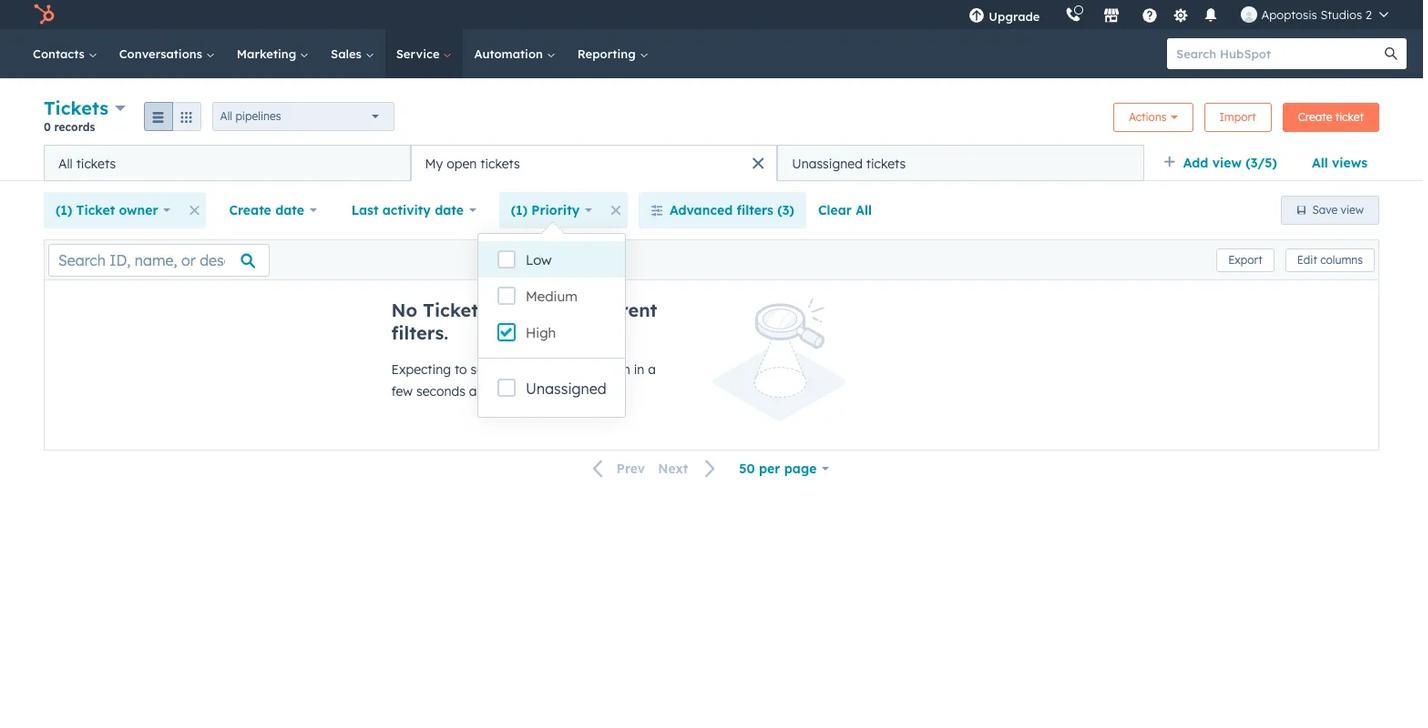 Task type: locate. For each thing, give the bounding box(es) containing it.
owner
[[119, 202, 158, 219]]

the inside expecting to see new tickets? try again in a few seconds as the system catches up.
[[487, 384, 506, 400]]

upgrade
[[989, 9, 1040, 24]]

1 vertical spatial tickets
[[423, 299, 488, 322]]

create down "all tickets" button at left
[[229, 202, 271, 219]]

next button
[[652, 457, 727, 481]]

clear
[[818, 202, 852, 219]]

1 vertical spatial create
[[229, 202, 271, 219]]

2 horizontal spatial tickets
[[866, 155, 906, 172]]

create inside create ticket button
[[1298, 110, 1332, 123]]

0 horizontal spatial tickets
[[44, 97, 108, 119]]

(1) left the priority
[[511, 202, 528, 219]]

tickets inside button
[[76, 155, 116, 172]]

view right add
[[1212, 155, 1242, 171]]

create left ticket
[[1298, 110, 1332, 123]]

import
[[1219, 110, 1256, 123]]

export
[[1228, 253, 1262, 266]]

create date button
[[217, 192, 329, 229]]

sales
[[331, 46, 365, 61]]

all inside button
[[58, 155, 73, 172]]

filters.
[[391, 322, 448, 344]]

1 horizontal spatial unassigned
[[792, 155, 863, 172]]

3 tickets from the left
[[866, 155, 906, 172]]

advanced filters (3)
[[670, 202, 794, 219]]

(1) ticket owner button
[[44, 192, 183, 229]]

medium
[[526, 288, 577, 305]]

menu item
[[1053, 0, 1056, 29]]

(1) ticket owner
[[56, 202, 158, 219]]

the right match
[[556, 299, 586, 322]]

unassigned down try at the bottom of page
[[526, 380, 607, 398]]

clear all
[[818, 202, 872, 219]]

tickets up clear all
[[866, 155, 906, 172]]

the right "as"
[[487, 384, 506, 400]]

tickets up records
[[44, 97, 108, 119]]

1 vertical spatial the
[[487, 384, 506, 400]]

actions button
[[1113, 102, 1193, 132]]

1 horizontal spatial tickets
[[423, 299, 488, 322]]

tickets down records
[[76, 155, 116, 172]]

prev
[[617, 461, 645, 478]]

(1) left ticket at the left
[[56, 202, 72, 219]]

actions
[[1129, 110, 1167, 123]]

(1) for (1) ticket owner
[[56, 202, 72, 219]]

all inside popup button
[[220, 109, 232, 123]]

1 vertical spatial view
[[1341, 203, 1364, 217]]

views
[[1332, 155, 1367, 171]]

notifications image
[[1203, 8, 1219, 25]]

0 vertical spatial create
[[1298, 110, 1332, 123]]

(1)
[[56, 202, 72, 219], [511, 202, 528, 219]]

50
[[739, 461, 755, 477]]

0 horizontal spatial the
[[487, 384, 506, 400]]

date
[[275, 202, 304, 219], [435, 202, 464, 219]]

unassigned up clear
[[792, 155, 863, 172]]

0 vertical spatial the
[[556, 299, 586, 322]]

create inside the create date popup button
[[229, 202, 271, 219]]

0 vertical spatial tickets
[[44, 97, 108, 119]]

view
[[1212, 155, 1242, 171], [1341, 203, 1364, 217]]

(1) inside "popup button"
[[511, 202, 528, 219]]

pipelines
[[235, 109, 281, 123]]

group
[[144, 102, 201, 131]]

studios
[[1320, 7, 1362, 22]]

0
[[44, 120, 51, 134]]

create date
[[229, 202, 304, 219]]

no tickets match the current filters.
[[391, 299, 657, 344]]

per
[[759, 461, 780, 477]]

current
[[591, 299, 657, 322]]

tickets banner
[[44, 95, 1379, 145]]

list box
[[478, 234, 625, 358]]

0 horizontal spatial unassigned
[[526, 380, 607, 398]]

unassigned for unassigned tickets
[[792, 155, 863, 172]]

new
[[495, 362, 519, 378]]

to
[[455, 362, 467, 378]]

create for create date
[[229, 202, 271, 219]]

reporting link
[[566, 29, 659, 78]]

list box containing low
[[478, 234, 625, 358]]

tickets right no
[[423, 299, 488, 322]]

50 per page
[[739, 461, 817, 477]]

prev button
[[582, 457, 652, 481]]

1 (1) from the left
[[56, 202, 72, 219]]

tickets?
[[522, 362, 571, 378]]

unassigned inside button
[[792, 155, 863, 172]]

catches
[[555, 384, 602, 400]]

unassigned tickets button
[[777, 145, 1144, 181]]

columns
[[1320, 253, 1363, 266]]

(1) priority button
[[499, 192, 604, 229]]

menu
[[956, 0, 1401, 29]]

sales link
[[320, 29, 385, 78]]

0 horizontal spatial date
[[275, 202, 304, 219]]

create for create ticket
[[1298, 110, 1332, 123]]

service link
[[385, 29, 463, 78]]

search button
[[1376, 38, 1407, 69]]

date left last
[[275, 202, 304, 219]]

open
[[447, 155, 477, 172]]

edit columns button
[[1285, 248, 1375, 272]]

conversations link
[[108, 29, 226, 78]]

0 horizontal spatial view
[[1212, 155, 1242, 171]]

calling icon image
[[1065, 7, 1082, 24]]

2 date from the left
[[435, 202, 464, 219]]

1 date from the left
[[275, 202, 304, 219]]

add
[[1183, 155, 1208, 171]]

1 horizontal spatial view
[[1341, 203, 1364, 217]]

high
[[526, 324, 556, 342]]

2 (1) from the left
[[511, 202, 528, 219]]

all inside button
[[856, 202, 872, 219]]

0 vertical spatial unassigned
[[792, 155, 863, 172]]

0 vertical spatial view
[[1212, 155, 1242, 171]]

1 horizontal spatial the
[[556, 299, 586, 322]]

pagination navigation
[[582, 457, 727, 481]]

menu containing apoptosis studios 2
[[956, 0, 1401, 29]]

0 horizontal spatial (1)
[[56, 202, 72, 219]]

tickets
[[44, 97, 108, 119], [423, 299, 488, 322]]

the
[[556, 299, 586, 322], [487, 384, 506, 400]]

1 horizontal spatial tickets
[[480, 155, 520, 172]]

1 tickets from the left
[[76, 155, 116, 172]]

1 horizontal spatial create
[[1298, 110, 1332, 123]]

all left pipelines at the left top of page
[[220, 109, 232, 123]]

unassigned tickets
[[792, 155, 906, 172]]

0 horizontal spatial create
[[229, 202, 271, 219]]

1 horizontal spatial (1)
[[511, 202, 528, 219]]

advanced filters (3) button
[[639, 192, 806, 229]]

view inside popup button
[[1212, 155, 1242, 171]]

date right 'activity'
[[435, 202, 464, 219]]

conversations
[[119, 46, 206, 61]]

view right save
[[1341, 203, 1364, 217]]

1 horizontal spatial date
[[435, 202, 464, 219]]

0 horizontal spatial tickets
[[76, 155, 116, 172]]

automation
[[474, 46, 546, 61]]

view inside "button"
[[1341, 203, 1364, 217]]

tickets for all tickets
[[76, 155, 116, 172]]

1 vertical spatial unassigned
[[526, 380, 607, 398]]

create
[[1298, 110, 1332, 123], [229, 202, 271, 219]]

(1) inside popup button
[[56, 202, 72, 219]]

tickets right the open
[[480, 155, 520, 172]]

all right clear
[[856, 202, 872, 219]]

all down 0 records
[[58, 155, 73, 172]]

tickets inside popup button
[[44, 97, 108, 119]]

no
[[391, 299, 417, 322]]

filters
[[737, 202, 773, 219]]

last activity date
[[351, 202, 464, 219]]

all left the "views"
[[1312, 155, 1328, 171]]

last
[[351, 202, 378, 219]]



Task type: describe. For each thing, give the bounding box(es) containing it.
apoptosis studios 2
[[1261, 7, 1372, 22]]

activity
[[382, 202, 431, 219]]

help button
[[1135, 0, 1166, 29]]

hubspot link
[[22, 4, 68, 26]]

(3)
[[777, 202, 794, 219]]

page
[[784, 461, 817, 477]]

50 per page button
[[727, 451, 841, 487]]

last activity date button
[[340, 192, 488, 229]]

notifications button
[[1196, 0, 1227, 29]]

view for save
[[1341, 203, 1364, 217]]

import button
[[1204, 102, 1272, 132]]

upgrade image
[[969, 8, 985, 25]]

(3/5)
[[1246, 155, 1277, 171]]

help image
[[1142, 8, 1158, 25]]

date inside popup button
[[435, 202, 464, 219]]

(1) priority
[[511, 202, 580, 219]]

view for add
[[1212, 155, 1242, 171]]

tickets inside no tickets match the current filters.
[[423, 299, 488, 322]]

tickets for unassigned tickets
[[866, 155, 906, 172]]

few
[[391, 384, 413, 400]]

low
[[526, 251, 552, 269]]

again
[[596, 362, 630, 378]]

all for all pipelines
[[220, 109, 232, 123]]

Search HubSpot search field
[[1167, 38, 1390, 69]]

save
[[1312, 203, 1338, 217]]

all for all views
[[1312, 155, 1328, 171]]

my open tickets button
[[410, 145, 777, 181]]

contacts
[[33, 46, 88, 61]]

expecting
[[391, 362, 451, 378]]

marketplaces button
[[1093, 0, 1131, 29]]

the inside no tickets match the current filters.
[[556, 299, 586, 322]]

seconds
[[416, 384, 465, 400]]

marketing
[[237, 46, 300, 61]]

all views link
[[1300, 145, 1379, 181]]

Search ID, name, or description search field
[[48, 244, 270, 276]]

add view (3/5)
[[1183, 155, 1277, 171]]

hubspot image
[[33, 4, 55, 26]]

add view (3/5) button
[[1151, 145, 1300, 181]]

all pipelines button
[[212, 102, 394, 131]]

all views
[[1312, 155, 1367, 171]]

try
[[574, 362, 592, 378]]

search image
[[1385, 47, 1397, 60]]

calling icon button
[[1058, 3, 1089, 26]]

group inside tickets banner
[[144, 102, 201, 131]]

ticket
[[76, 202, 115, 219]]

save view button
[[1280, 196, 1379, 225]]

contacts link
[[22, 29, 108, 78]]

0 records
[[44, 120, 95, 134]]

all pipelines
[[220, 109, 281, 123]]

a
[[648, 362, 656, 378]]

unassigned for unassigned
[[526, 380, 607, 398]]

advanced
[[670, 202, 733, 219]]

priority
[[531, 202, 580, 219]]

2
[[1365, 7, 1372, 22]]

match
[[493, 299, 551, 322]]

expecting to see new tickets? try again in a few seconds as the system catches up.
[[391, 362, 656, 400]]

edit
[[1297, 253, 1317, 266]]

(1) for (1) priority
[[511, 202, 528, 219]]

my
[[425, 155, 443, 172]]

tara schultz image
[[1241, 6, 1258, 23]]

clear all button
[[806, 192, 884, 229]]

my open tickets
[[425, 155, 520, 172]]

date inside popup button
[[275, 202, 304, 219]]

up.
[[606, 384, 624, 400]]

2 tickets from the left
[[480, 155, 520, 172]]

next
[[658, 461, 688, 478]]

export button
[[1216, 248, 1274, 272]]

automation link
[[463, 29, 566, 78]]

apoptosis
[[1261, 7, 1317, 22]]

marketplaces image
[[1104, 8, 1120, 25]]

edit columns
[[1297, 253, 1363, 266]]

marketing link
[[226, 29, 320, 78]]

all tickets
[[58, 155, 116, 172]]

settings link
[[1169, 5, 1192, 24]]

apoptosis studios 2 button
[[1230, 0, 1399, 29]]

records
[[54, 120, 95, 134]]

ticket
[[1335, 110, 1364, 123]]

create ticket button
[[1282, 102, 1379, 132]]

tickets button
[[44, 95, 125, 121]]

settings image
[[1172, 8, 1189, 24]]

as
[[469, 384, 483, 400]]

system
[[509, 384, 552, 400]]

all for all tickets
[[58, 155, 73, 172]]

create ticket
[[1298, 110, 1364, 123]]

see
[[471, 362, 491, 378]]

all tickets button
[[44, 145, 410, 181]]

in
[[634, 362, 644, 378]]



Task type: vqa. For each thing, say whether or not it's contained in the screenshot.
howard n/a image
no



